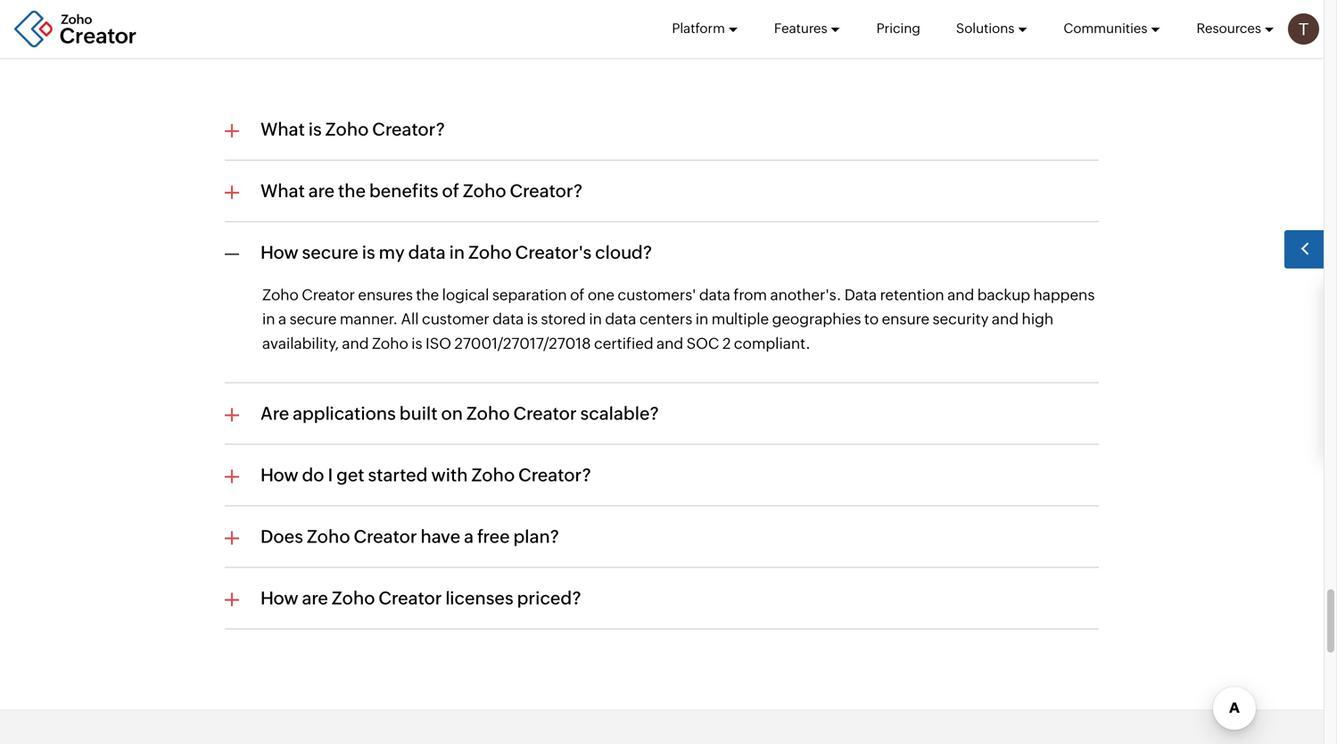 Task type: describe. For each thing, give the bounding box(es) containing it.
data up certified
[[605, 310, 637, 328]]

retention
[[880, 286, 945, 303]]

features
[[774, 21, 828, 36]]

compliant.
[[734, 335, 811, 352]]

0 vertical spatial creator?
[[372, 119, 445, 140]]

what are the benefits of zoho creator?
[[261, 181, 583, 201]]

how do i get started with zoho creator?
[[261, 465, 591, 486]]

in up soc
[[696, 310, 709, 328]]

get
[[337, 465, 365, 486]]

resources
[[1197, 21, 1262, 36]]

soc
[[687, 335, 720, 352]]

terry turtle image
[[1289, 13, 1320, 45]]

in up logical
[[449, 242, 465, 263]]

certified
[[594, 335, 654, 352]]

and down manner.
[[342, 335, 369, 352]]

frequently
[[408, 0, 603, 43]]

from
[[734, 286, 767, 303]]

1 vertical spatial creator?
[[510, 181, 583, 201]]

27001/27017/27018
[[455, 335, 591, 352]]

1 vertical spatial a
[[464, 527, 474, 547]]

how are zoho creator licenses priced?
[[261, 588, 581, 609]]

pricing
[[877, 21, 921, 36]]

geographies
[[772, 310, 861, 328]]

a inside the zoho creator ensures the logical separation of one customers' data from another's. data retention and backup happens in a secure manner. all customer data is stored in data centers in multiple geographies to ensure security and high availability, and zoho is iso 27001/27017/27018 certified and soc 2 compliant.
[[278, 310, 287, 328]]

does
[[261, 527, 303, 547]]

creator down does zoho creator have a free plan?
[[379, 588, 442, 609]]

are for how
[[302, 588, 328, 609]]

solutions
[[957, 21, 1015, 36]]

2 vertical spatial creator?
[[519, 465, 591, 486]]

0 vertical spatial the
[[338, 181, 366, 201]]

plan?
[[514, 527, 559, 547]]

multiple
[[712, 310, 769, 328]]

applications
[[293, 403, 396, 424]]

are for what
[[309, 181, 335, 201]]

customers'
[[618, 286, 696, 303]]

secure inside the zoho creator ensures the logical separation of one customers' data from another's. data retention and backup happens in a secure manner. all customer data is stored in data centers in multiple geographies to ensure security and high availability, and zoho is iso 27001/27017/27018 certified and soc 2 compliant.
[[290, 310, 337, 328]]

licenses
[[446, 588, 514, 609]]

creator left "have" at the left of page
[[354, 527, 417, 547]]

backup
[[978, 286, 1031, 303]]

data
[[845, 286, 877, 303]]

on
[[441, 403, 463, 424]]

creator's
[[515, 242, 592, 263]]

how for how are zoho creator licenses priced?
[[261, 588, 299, 609]]

and down backup
[[992, 310, 1019, 328]]

how secure is my data in zoho creator's cloud?
[[261, 242, 652, 263]]

high
[[1022, 310, 1054, 328]]

data right the my
[[408, 242, 446, 263]]

communities
[[1064, 21, 1148, 36]]

0 vertical spatial secure
[[302, 242, 359, 263]]

scalable?
[[581, 403, 659, 424]]

availability,
[[262, 335, 339, 352]]

creator inside the zoho creator ensures the logical separation of one customers' data from another's. data retention and backup happens in a secure manner. all customer data is stored in data centers in multiple geographies to ensure security and high availability, and zoho is iso 27001/27017/27018 certified and soc 2 compliant.
[[302, 286, 355, 303]]

questions
[[731, 0, 917, 43]]



Task type: vqa. For each thing, say whether or not it's contained in the screenshot.
policy,
no



Task type: locate. For each thing, give the bounding box(es) containing it.
0 vertical spatial are
[[309, 181, 335, 201]]

benefits
[[369, 181, 439, 201]]

how
[[261, 242, 299, 263], [261, 465, 299, 486], [261, 588, 299, 609]]

are
[[261, 403, 289, 424]]

manner.
[[340, 310, 398, 328]]

creator down 27001/27017/27018
[[514, 403, 577, 424]]

a left "free"
[[464, 527, 474, 547]]

1 horizontal spatial of
[[570, 286, 585, 303]]

have
[[421, 527, 461, 547]]

what for what is zoho creator?
[[261, 119, 305, 140]]

the left benefits
[[338, 181, 366, 201]]

one
[[588, 286, 615, 303]]

how for how do i get started with zoho creator?
[[261, 465, 299, 486]]

centers
[[640, 310, 693, 328]]

1 what from the top
[[261, 119, 305, 140]]

secure up availability, on the top left of page
[[290, 310, 337, 328]]

data up "multiple"
[[699, 286, 731, 303]]

1 how from the top
[[261, 242, 299, 263]]

happens
[[1034, 286, 1095, 303]]

zoho creator logo image
[[13, 9, 138, 49]]

in
[[449, 242, 465, 263], [262, 310, 275, 328], [589, 310, 602, 328], [696, 310, 709, 328]]

1 vertical spatial of
[[570, 286, 585, 303]]

creator? up creator's
[[510, 181, 583, 201]]

built
[[400, 403, 438, 424]]

0 horizontal spatial the
[[338, 181, 366, 201]]

a
[[278, 310, 287, 328], [464, 527, 474, 547]]

creator
[[302, 286, 355, 303], [514, 403, 577, 424], [354, 527, 417, 547], [379, 588, 442, 609]]

of
[[442, 181, 460, 201], [570, 286, 585, 303]]

all
[[401, 310, 419, 328]]

what is zoho creator?
[[261, 119, 445, 140]]

do
[[302, 465, 324, 486]]

2 how from the top
[[261, 465, 299, 486]]

i
[[328, 465, 333, 486]]

pricing link
[[877, 0, 921, 57]]

with
[[431, 465, 468, 486]]

0 vertical spatial what
[[261, 119, 305, 140]]

does zoho creator have a free plan?
[[261, 527, 559, 547]]

ensures
[[358, 286, 413, 303]]

0 vertical spatial of
[[442, 181, 460, 201]]

the
[[338, 181, 366, 201], [416, 286, 439, 303]]

2
[[723, 335, 731, 352]]

iso
[[426, 335, 452, 352]]

1 horizontal spatial the
[[416, 286, 439, 303]]

0 horizontal spatial a
[[278, 310, 287, 328]]

2 what from the top
[[261, 181, 305, 201]]

3 how from the top
[[261, 588, 299, 609]]

security
[[933, 310, 989, 328]]

and
[[948, 286, 975, 303], [992, 310, 1019, 328], [342, 335, 369, 352], [657, 335, 684, 352]]

separation
[[492, 286, 567, 303]]

data
[[408, 242, 446, 263], [699, 286, 731, 303], [493, 310, 524, 328], [605, 310, 637, 328]]

frequently asked questions
[[408, 0, 917, 43]]

in up availability, on the top left of page
[[262, 310, 275, 328]]

customer
[[422, 310, 490, 328]]

and down centers
[[657, 335, 684, 352]]

zoho creator ensures the logical separation of one customers' data from another's. data retention and backup happens in a secure manner. all customer data is stored in data centers in multiple geographies to ensure security and high availability, and zoho is iso 27001/27017/27018 certified and soc 2 compliant.
[[262, 286, 1095, 352]]

0 vertical spatial a
[[278, 310, 287, 328]]

stored
[[541, 310, 586, 328]]

secure left the my
[[302, 242, 359, 263]]

secure
[[302, 242, 359, 263], [290, 310, 337, 328]]

1 horizontal spatial a
[[464, 527, 474, 547]]

creator up manner.
[[302, 286, 355, 303]]

are down what is zoho creator?
[[309, 181, 335, 201]]

1 vertical spatial secure
[[290, 310, 337, 328]]

another's.
[[771, 286, 842, 303]]

how for how secure is my data in zoho creator's cloud?
[[261, 242, 299, 263]]

my
[[379, 242, 405, 263]]

to
[[865, 310, 879, 328]]

2 vertical spatial how
[[261, 588, 299, 609]]

of left the one
[[570, 286, 585, 303]]

0 vertical spatial how
[[261, 242, 299, 263]]

creator? up benefits
[[372, 119, 445, 140]]

cloud?
[[595, 242, 652, 263]]

priced?
[[517, 588, 581, 609]]

creator? up plan?
[[519, 465, 591, 486]]

are down does
[[302, 588, 328, 609]]

1 vertical spatial what
[[261, 181, 305, 201]]

what for what are the benefits of zoho creator?
[[261, 181, 305, 201]]

creator?
[[372, 119, 445, 140], [510, 181, 583, 201], [519, 465, 591, 486]]

what
[[261, 119, 305, 140], [261, 181, 305, 201]]

zoho
[[325, 119, 369, 140], [463, 181, 507, 201], [469, 242, 512, 263], [262, 286, 299, 303], [372, 335, 409, 352], [467, 403, 510, 424], [472, 465, 515, 486], [307, 527, 350, 547], [332, 588, 375, 609]]

1 vertical spatial how
[[261, 465, 299, 486]]

a up availability, on the top left of page
[[278, 310, 287, 328]]

data up 27001/27017/27018
[[493, 310, 524, 328]]

started
[[368, 465, 428, 486]]

platform
[[672, 21, 725, 36]]

free
[[477, 527, 510, 547]]

and up 'security'
[[948, 286, 975, 303]]

are
[[309, 181, 335, 201], [302, 588, 328, 609]]

of right benefits
[[442, 181, 460, 201]]

of inside the zoho creator ensures the logical separation of one customers' data from another's. data retention and backup happens in a secure manner. all customer data is stored in data centers in multiple geographies to ensure security and high availability, and zoho is iso 27001/27017/27018 certified and soc 2 compliant.
[[570, 286, 585, 303]]

are applications built on zoho creator scalable?
[[261, 403, 659, 424]]

ensure
[[882, 310, 930, 328]]

the inside the zoho creator ensures the logical separation of one customers' data from another's. data retention and backup happens in a secure manner. all customer data is stored in data centers in multiple geographies to ensure security and high availability, and zoho is iso 27001/27017/27018 certified and soc 2 compliant.
[[416, 286, 439, 303]]

is
[[309, 119, 322, 140], [362, 242, 375, 263], [527, 310, 538, 328], [412, 335, 423, 352]]

asked
[[611, 0, 723, 43]]

the up all at the left top of the page
[[416, 286, 439, 303]]

0 horizontal spatial of
[[442, 181, 460, 201]]

1 vertical spatial the
[[416, 286, 439, 303]]

logical
[[442, 286, 489, 303]]

in down the one
[[589, 310, 602, 328]]

1 vertical spatial are
[[302, 588, 328, 609]]



